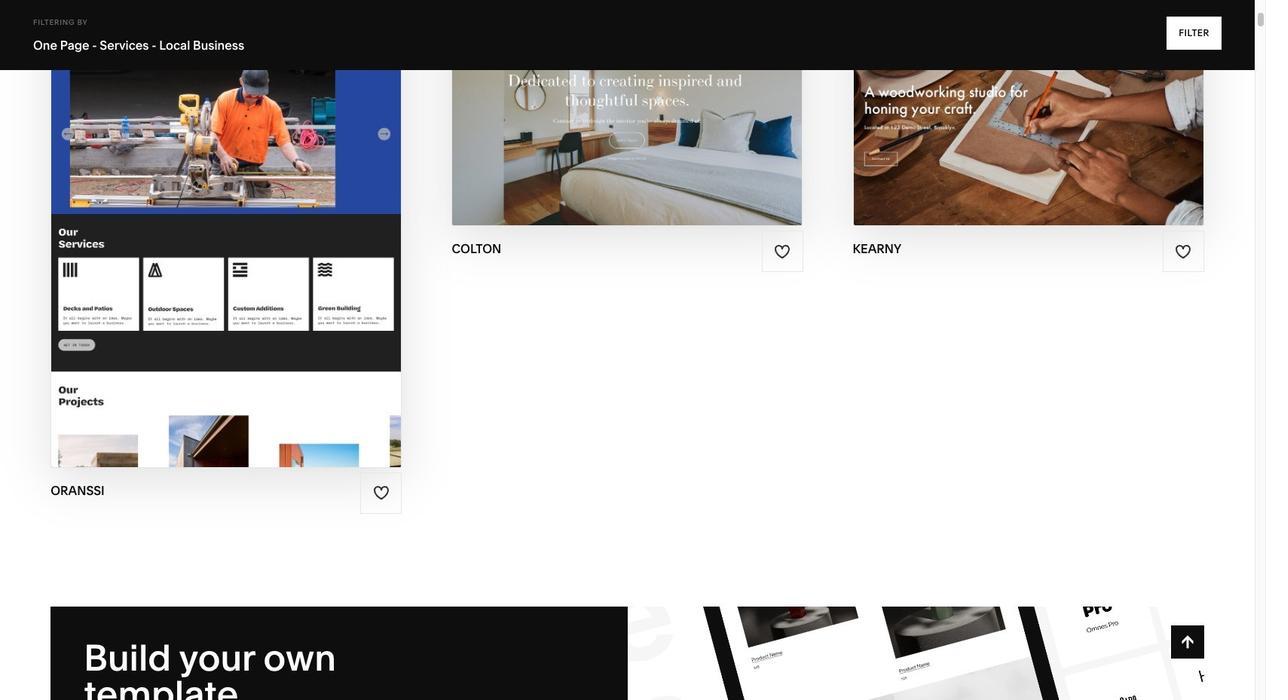 Task type: locate. For each thing, give the bounding box(es) containing it.
oranssi image
[[51, 1, 401, 467]]

add oranssi to your favorites list image
[[373, 485, 390, 501]]



Task type: describe. For each thing, give the bounding box(es) containing it.
back to top image
[[1180, 634, 1196, 651]]

colton image
[[453, 1, 803, 226]]

add kearny to your favorites list image
[[1176, 243, 1192, 260]]

add colton to your favorites list image
[[774, 243, 791, 260]]

kearny image
[[854, 1, 1204, 226]]

preview of building your own template image
[[628, 607, 1205, 700]]



Task type: vqa. For each thing, say whether or not it's contained in the screenshot.
add oranssi to your favorites list icon
yes



